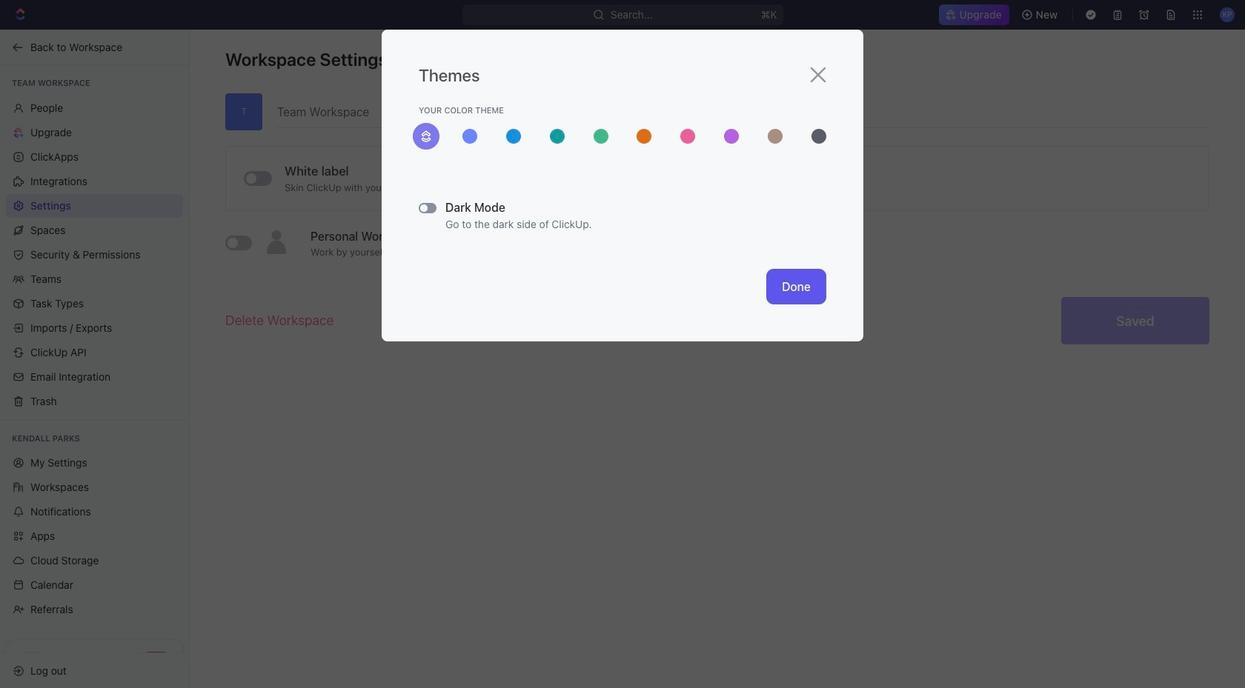 Task type: locate. For each thing, give the bounding box(es) containing it.
dialog
[[382, 30, 864, 342]]



Task type: describe. For each thing, give the bounding box(es) containing it.
Team Na﻿me text field
[[277, 93, 1210, 128]]



Task type: vqa. For each thing, say whether or not it's contained in the screenshot.
"dialog"
yes



